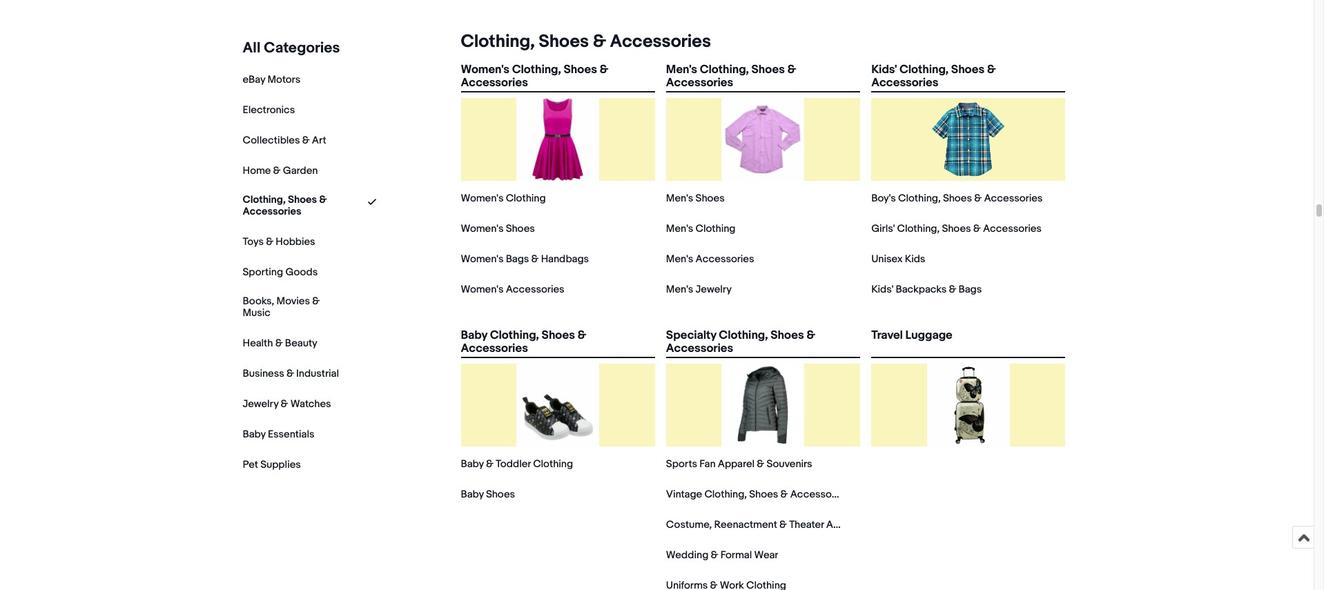 Task type: describe. For each thing, give the bounding box(es) containing it.
shoes inside kids' clothing, shoes & accessories
[[951, 63, 984, 77]]

ebay motors link
[[243, 73, 300, 86]]

girls'
[[871, 222, 895, 235]]

books, movies & music link
[[243, 295, 339, 319]]

hobbies
[[276, 235, 315, 248]]

business & industrial
[[243, 367, 339, 380]]

baby & toddler clothing link
[[461, 458, 573, 471]]

1 horizontal spatial bags
[[959, 283, 982, 296]]

baby for baby shoes
[[461, 488, 484, 501]]

men's jewelry link
[[666, 283, 732, 296]]

collectibles
[[243, 134, 300, 147]]

women's shoes
[[461, 222, 535, 235]]

& inside specialty clothing, shoes & accessories
[[806, 329, 815, 342]]

wedding & formal wear link
[[666, 549, 778, 562]]

baby shoes link
[[461, 488, 515, 501]]

pet supplies link
[[243, 458, 301, 471]]

travel luggage image
[[927, 364, 1010, 447]]

women's bags & handbags link
[[461, 253, 589, 266]]

motors
[[267, 73, 300, 86]]

shoes inside 'men's clothing, shoes & accessories'
[[751, 63, 785, 77]]

wedding
[[666, 549, 708, 562]]

men's for men's accessories
[[666, 253, 693, 266]]

unisex kids link
[[871, 253, 925, 266]]

unisex kids
[[871, 253, 925, 266]]

boy's clothing, shoes & accessories link
[[871, 192, 1043, 205]]

accessories inside women's clothing, shoes & accessories
[[461, 76, 528, 90]]

sports fan apparel & souvenirs link
[[666, 458, 812, 471]]

pet
[[243, 458, 258, 471]]

& inside kids' clothing, shoes & accessories
[[987, 63, 996, 77]]

theater
[[789, 518, 824, 532]]

men's for men's clothing, shoes & accessories
[[666, 63, 697, 77]]

women's clothing
[[461, 192, 546, 205]]

toys & hobbies
[[243, 235, 315, 248]]

handbags
[[541, 253, 589, 266]]

kids' backpacks & bags link
[[871, 283, 982, 296]]

clothing, for specialty clothing, shoes & accessories
[[719, 329, 768, 342]]

clothing for men's clothing
[[696, 222, 736, 235]]

men's clothing link
[[666, 222, 736, 235]]

ebay motors
[[243, 73, 300, 86]]

women's shoes link
[[461, 222, 535, 235]]

baby for baby clothing, shoes & accessories
[[461, 329, 487, 342]]

costume, reenactment & theater apparel
[[666, 518, 863, 532]]

vintage clothing, shoes & accessories link
[[666, 488, 849, 501]]

baby clothing, shoes & accessories
[[461, 329, 586, 356]]

wedding & formal wear
[[666, 549, 778, 562]]

boy's clothing, shoes & accessories
[[871, 192, 1043, 205]]

wear
[[754, 549, 778, 562]]

men's clothing, shoes & accessories link
[[666, 63, 860, 90]]

pet supplies
[[243, 458, 301, 471]]

baby clothing, shoes & accessories link
[[461, 329, 655, 356]]

supplies
[[260, 458, 301, 471]]

1 horizontal spatial clothing, shoes & accessories link
[[455, 31, 711, 52]]

girls' clothing, shoes & accessories link
[[871, 222, 1042, 235]]

toys & hobbies link
[[243, 235, 315, 248]]

home & garden
[[243, 164, 318, 177]]

women's for women's bags & handbags
[[461, 253, 504, 266]]

categories
[[264, 39, 340, 57]]

specialty
[[666, 329, 716, 342]]

shoes inside baby clothing, shoes & accessories
[[542, 329, 575, 342]]

women's clothing link
[[461, 192, 546, 205]]

books, movies & music
[[243, 295, 320, 319]]

accessories inside 'men's clothing, shoes & accessories'
[[666, 76, 733, 90]]

& inside women's clothing, shoes & accessories
[[600, 63, 608, 77]]

goods
[[285, 266, 318, 279]]

sports
[[666, 458, 697, 471]]

all
[[243, 39, 261, 57]]

sporting
[[243, 266, 283, 279]]

fan
[[699, 458, 716, 471]]

0 horizontal spatial clothing, shoes & accessories link
[[243, 193, 339, 218]]

kids
[[905, 253, 925, 266]]

baby for baby essentials
[[243, 428, 266, 441]]

travel luggage link
[[871, 329, 1065, 354]]

essentials
[[268, 428, 314, 441]]

baby essentials
[[243, 428, 314, 441]]

shoes inside women's clothing, shoes & accessories
[[564, 63, 597, 77]]

travel
[[871, 329, 903, 342]]

business & industrial link
[[243, 367, 339, 380]]

women's accessories
[[461, 283, 564, 296]]

accessories inside "clothing, shoes & accessories"
[[243, 205, 301, 218]]

electronics link
[[243, 104, 295, 117]]

watches
[[290, 397, 331, 410]]

clothing, for men's clothing, shoes & accessories
[[700, 63, 749, 77]]

garden
[[283, 164, 318, 177]]

home & garden link
[[243, 164, 318, 177]]

clothing, for vintage clothing, shoes & accessories
[[704, 488, 747, 501]]

women's for women's shoes
[[461, 222, 504, 235]]

boy's
[[871, 192, 896, 205]]

baby shoes
[[461, 488, 515, 501]]

beauty
[[285, 337, 317, 350]]

0 horizontal spatial jewelry
[[243, 397, 278, 410]]

baby clothing, shoes & accessories image
[[516, 364, 599, 447]]

women's accessories link
[[461, 283, 564, 296]]

ebay
[[243, 73, 265, 86]]

vintage
[[666, 488, 702, 501]]

kids' clothing, shoes & accessories
[[871, 63, 996, 90]]

toddler
[[496, 458, 531, 471]]

accessories inside kids' clothing, shoes & accessories
[[871, 76, 938, 90]]

baby essentials link
[[243, 428, 314, 441]]

formal
[[720, 549, 752, 562]]



Task type: vqa. For each thing, say whether or not it's contained in the screenshot.


Task type: locate. For each thing, give the bounding box(es) containing it.
kids'
[[871, 63, 897, 77], [871, 283, 893, 296]]

0 vertical spatial apparel
[[718, 458, 755, 471]]

men's
[[666, 63, 697, 77], [666, 192, 693, 205], [666, 222, 693, 235], [666, 253, 693, 266], [666, 283, 693, 296]]

5 men's from the top
[[666, 283, 693, 296]]

luggage
[[905, 329, 952, 342]]

1 vertical spatial jewelry
[[243, 397, 278, 410]]

music
[[243, 306, 270, 319]]

clothing, for women's clothing, shoes & accessories
[[512, 63, 561, 77]]

shoes
[[539, 31, 589, 52], [564, 63, 597, 77], [751, 63, 785, 77], [951, 63, 984, 77], [696, 192, 725, 205], [943, 192, 972, 205], [288, 193, 317, 206], [506, 222, 535, 235], [942, 222, 971, 235], [542, 329, 575, 342], [771, 329, 804, 342], [486, 488, 515, 501], [749, 488, 778, 501]]

clothing, shoes & accessories down home & garden
[[243, 193, 327, 218]]

electronics
[[243, 104, 295, 117]]

specialty clothing, shoes & accessories
[[666, 329, 815, 356]]

home
[[243, 164, 271, 177]]

clothing, for boy's clothing, shoes & accessories
[[898, 192, 941, 205]]

0 vertical spatial clothing, shoes & accessories
[[461, 31, 711, 52]]

accessories inside specialty clothing, shoes & accessories
[[666, 342, 733, 356]]

kids' clothing, shoes & accessories image
[[927, 98, 1010, 181]]

women's for women's clothing
[[461, 192, 504, 205]]

health & beauty
[[243, 337, 317, 350]]

women's for women's accessories
[[461, 283, 504, 296]]

men's accessories
[[666, 253, 754, 266]]

men's inside 'men's clothing, shoes & accessories'
[[666, 63, 697, 77]]

& inside baby clothing, shoes & accessories
[[578, 329, 586, 342]]

clothing, for baby clothing, shoes & accessories
[[490, 329, 539, 342]]

men's for men's shoes
[[666, 192, 693, 205]]

kids' for kids' clothing, shoes & accessories
[[871, 63, 897, 77]]

1 vertical spatial apparel
[[826, 518, 863, 532]]

0 vertical spatial kids'
[[871, 63, 897, 77]]

0 horizontal spatial bags
[[506, 253, 529, 266]]

women's clothing, shoes & accessories
[[461, 63, 608, 90]]

kids' for kids' backpacks & bags
[[871, 283, 893, 296]]

clothing, shoes & accessories
[[461, 31, 711, 52], [243, 193, 327, 218]]

baby up baby shoes
[[461, 458, 484, 471]]

jewelry & watches link
[[243, 397, 331, 410]]

0 vertical spatial clothing, shoes & accessories link
[[455, 31, 711, 52]]

shoes inside specialty clothing, shoes & accessories
[[771, 329, 804, 342]]

clothing, shoes & accessories link down garden
[[243, 193, 339, 218]]

1 vertical spatial clothing, shoes & accessories
[[243, 193, 327, 218]]

clothing, inside women's clothing, shoes & accessories
[[512, 63, 561, 77]]

baby down women's accessories link
[[461, 329, 487, 342]]

clothing up women's shoes
[[506, 192, 546, 205]]

0 vertical spatial bags
[[506, 253, 529, 266]]

1 horizontal spatial apparel
[[826, 518, 863, 532]]

clothing, for kids' clothing, shoes & accessories
[[899, 63, 949, 77]]

industrial
[[296, 367, 339, 380]]

clothing, inside 'men's clothing, shoes & accessories'
[[700, 63, 749, 77]]

0 vertical spatial clothing
[[506, 192, 546, 205]]

1 vertical spatial kids'
[[871, 283, 893, 296]]

clothing up "men's accessories" link
[[696, 222, 736, 235]]

0 horizontal spatial apparel
[[718, 458, 755, 471]]

reenactment
[[714, 518, 777, 532]]

jewelry down "men's accessories" link
[[696, 283, 732, 296]]

apparel right fan
[[718, 458, 755, 471]]

costume, reenactment & theater apparel link
[[666, 518, 863, 532]]

specialty clothing, shoes & accessories link
[[666, 329, 860, 356]]

baby & toddler clothing
[[461, 458, 573, 471]]

travel luggage
[[871, 329, 952, 342]]

4 women's from the top
[[461, 253, 504, 266]]

clothing, inside kids' clothing, shoes & accessories
[[899, 63, 949, 77]]

apparel
[[718, 458, 755, 471], [826, 518, 863, 532]]

unisex
[[871, 253, 903, 266]]

1 horizontal spatial jewelry
[[696, 283, 732, 296]]

vintage clothing, shoes & accessories
[[666, 488, 849, 501]]

men's clothing
[[666, 222, 736, 235]]

baby down baby & toddler clothing link
[[461, 488, 484, 501]]

collectibles & art link
[[243, 134, 326, 147]]

bags up women's accessories
[[506, 253, 529, 266]]

clothing for women's clothing
[[506, 192, 546, 205]]

clothing, inside baby clothing, shoes & accessories
[[490, 329, 539, 342]]

men's jewelry
[[666, 283, 732, 296]]

backpacks
[[896, 283, 947, 296]]

kids' clothing, shoes & accessories link
[[871, 63, 1065, 90]]

health
[[243, 337, 273, 350]]

& inside books, movies & music
[[312, 295, 320, 308]]

jewelry down business
[[243, 397, 278, 410]]

1 horizontal spatial clothing, shoes & accessories
[[461, 31, 711, 52]]

men's clothing, shoes & accessories
[[666, 63, 796, 90]]

specialty clothing, shoes & accessories image
[[722, 364, 805, 447]]

souvenirs
[[767, 458, 812, 471]]

women's for women's clothing, shoes & accessories
[[461, 63, 509, 77]]

5 women's from the top
[[461, 283, 504, 296]]

toys
[[243, 235, 264, 248]]

1 vertical spatial clothing
[[696, 222, 736, 235]]

clothing, shoes & accessories up women's clothing, shoes & accessories link
[[461, 31, 711, 52]]

men's shoes link
[[666, 192, 725, 205]]

baby
[[461, 329, 487, 342], [243, 428, 266, 441], [461, 458, 484, 471], [461, 488, 484, 501]]

2 kids' from the top
[[871, 283, 893, 296]]

3 women's from the top
[[461, 222, 504, 235]]

sporting goods
[[243, 266, 318, 279]]

movies
[[276, 295, 310, 308]]

kids' inside kids' clothing, shoes & accessories
[[871, 63, 897, 77]]

1 vertical spatial bags
[[959, 283, 982, 296]]

baby inside baby clothing, shoes & accessories
[[461, 329, 487, 342]]

& inside 'men's clothing, shoes & accessories'
[[787, 63, 796, 77]]

all categories
[[243, 39, 340, 57]]

girls' clothing, shoes & accessories
[[871, 222, 1042, 235]]

sports fan apparel & souvenirs
[[666, 458, 812, 471]]

women's bags & handbags
[[461, 253, 589, 266]]

business
[[243, 367, 284, 380]]

&
[[593, 31, 606, 52], [600, 63, 608, 77], [787, 63, 796, 77], [987, 63, 996, 77], [302, 134, 310, 147], [273, 164, 281, 177], [974, 192, 982, 205], [319, 193, 327, 206], [973, 222, 981, 235], [266, 235, 273, 248], [531, 253, 539, 266], [949, 283, 956, 296], [312, 295, 320, 308], [578, 329, 586, 342], [806, 329, 815, 342], [275, 337, 283, 350], [286, 367, 294, 380], [281, 397, 288, 410], [486, 458, 493, 471], [757, 458, 764, 471], [780, 488, 788, 501], [779, 518, 787, 532], [711, 549, 718, 562]]

bags right "backpacks"
[[959, 283, 982, 296]]

men's for men's jewelry
[[666, 283, 693, 296]]

collectibles & art
[[243, 134, 326, 147]]

baby up pet
[[243, 428, 266, 441]]

men's clothing, shoes & accessories image
[[722, 98, 805, 181]]

women's inside women's clothing, shoes & accessories
[[461, 63, 509, 77]]

sporting goods link
[[243, 266, 318, 279]]

2 men's from the top
[[666, 192, 693, 205]]

health & beauty link
[[243, 337, 317, 350]]

women's clothing, shoes & accessories image
[[516, 98, 599, 181]]

men's for men's clothing
[[666, 222, 693, 235]]

1 men's from the top
[[666, 63, 697, 77]]

4 men's from the top
[[666, 253, 693, 266]]

clothing, inside specialty clothing, shoes & accessories
[[719, 329, 768, 342]]

clothing,
[[461, 31, 535, 52], [512, 63, 561, 77], [700, 63, 749, 77], [899, 63, 949, 77], [898, 192, 941, 205], [243, 193, 286, 206], [897, 222, 940, 235], [490, 329, 539, 342], [719, 329, 768, 342], [704, 488, 747, 501]]

clothing, shoes & accessories link
[[455, 31, 711, 52], [243, 193, 339, 218]]

2 women's from the top
[[461, 192, 504, 205]]

apparel right theater at the right of the page
[[826, 518, 863, 532]]

costume,
[[666, 518, 712, 532]]

books,
[[243, 295, 274, 308]]

women's clothing, shoes & accessories link
[[461, 63, 655, 90]]

3 men's from the top
[[666, 222, 693, 235]]

baby for baby & toddler clothing
[[461, 458, 484, 471]]

1 vertical spatial clothing, shoes & accessories link
[[243, 193, 339, 218]]

art
[[312, 134, 326, 147]]

kids' backpacks & bags
[[871, 283, 982, 296]]

accessories
[[610, 31, 711, 52], [461, 76, 528, 90], [666, 76, 733, 90], [871, 76, 938, 90], [984, 192, 1043, 205], [243, 205, 301, 218], [983, 222, 1042, 235], [696, 253, 754, 266], [506, 283, 564, 296], [461, 342, 528, 356], [666, 342, 733, 356], [790, 488, 849, 501]]

0 horizontal spatial clothing, shoes & accessories
[[243, 193, 327, 218]]

2 vertical spatial clothing
[[533, 458, 573, 471]]

1 women's from the top
[[461, 63, 509, 77]]

clothing, for girls' clothing, shoes & accessories
[[897, 222, 940, 235]]

clothing, shoes & accessories link up women's clothing, shoes & accessories link
[[455, 31, 711, 52]]

clothing right toddler on the left bottom
[[533, 458, 573, 471]]

1 kids' from the top
[[871, 63, 897, 77]]

accessories inside baby clothing, shoes & accessories
[[461, 342, 528, 356]]

0 vertical spatial jewelry
[[696, 283, 732, 296]]



